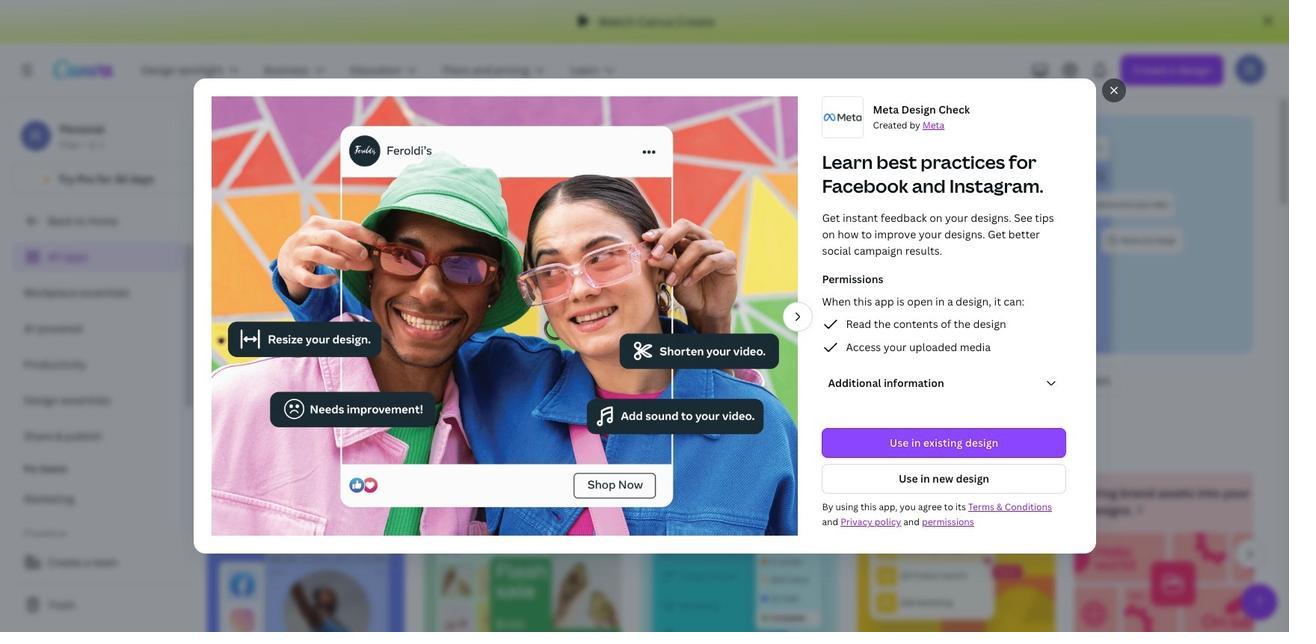 Task type: locate. For each thing, give the bounding box(es) containing it.
asana image
[[641, 532, 838, 633]]

list
[[12, 242, 183, 452], [822, 315, 1066, 357], [12, 485, 183, 622]]

top level navigation element
[[132, 55, 631, 85]]

monday.com image
[[858, 532, 1055, 633]]



Task type: vqa. For each thing, say whether or not it's contained in the screenshot.
Input Field To Search For Apps "search box"
yes



Task type: describe. For each thing, give the bounding box(es) containing it.
Input field to search for apps search field
[[236, 367, 466, 396]]

acquia dam (widen) image
[[1075, 532, 1272, 633]]

meta design check image
[[207, 532, 405, 633]]

a collage of facebook and instagram logos and posts, showing some suggestions for improving the example posts. image
[[829, 115, 1254, 354]]

google ads image
[[424, 532, 621, 633]]



